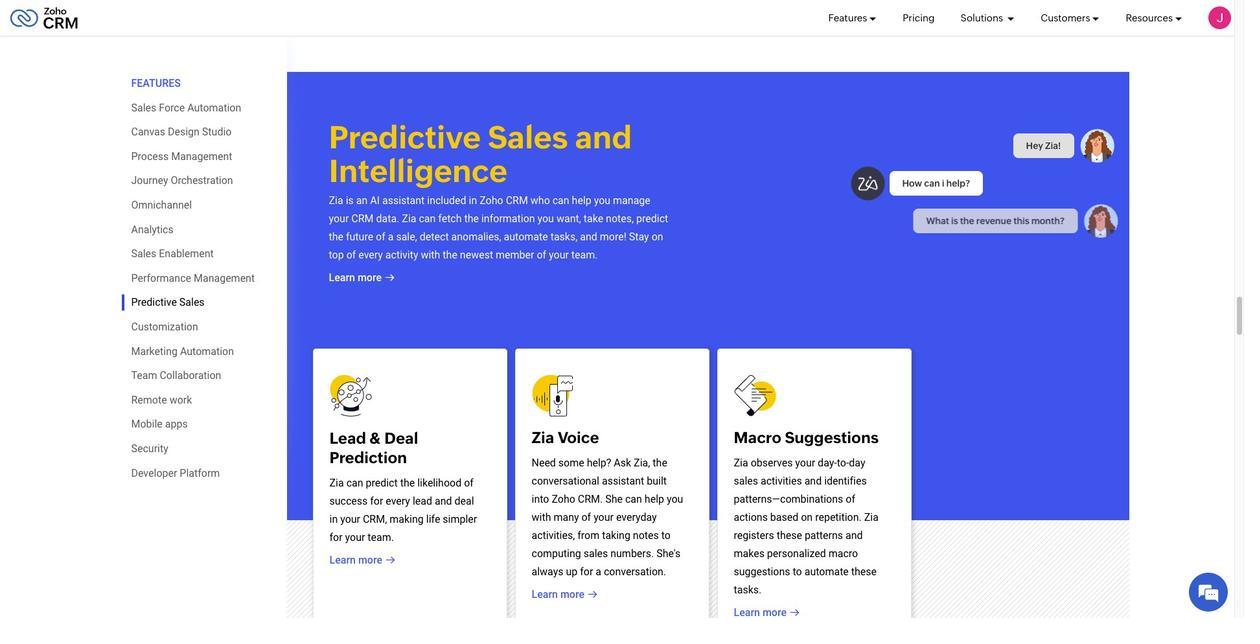 Task type: vqa. For each thing, say whether or not it's contained in the screenshot.
the bottommost close
no



Task type: locate. For each thing, give the bounding box(es) containing it.
1 horizontal spatial help?
[[947, 178, 970, 188]]

learn more link down up
[[532, 587, 598, 602]]

0 vertical spatial predict
[[636, 212, 668, 225]]

canvas
[[131, 126, 165, 138]]

james peterson image
[[1209, 6, 1231, 29]]

canvas design studio
[[131, 126, 232, 138]]

more down crm,
[[358, 554, 382, 566]]

can for she can help you with many of your everyday activities, from taking notes to computing sales numbers. she's always up for a conversation.
[[625, 493, 642, 505]]

sales up who
[[488, 119, 568, 155]]

process management
[[131, 150, 232, 163]]

1 vertical spatial zoho
[[552, 493, 575, 505]]

1 horizontal spatial assistant
[[602, 475, 644, 487]]

sales down analytics
[[131, 248, 156, 260]]

can inside 'zia can predict the likelihood of success for every lead and deal in your crm, making life simpler for your team.'
[[346, 477, 363, 489]]

1 vertical spatial crm
[[351, 212, 374, 225]]

management up orchestration
[[171, 150, 232, 163]]

registers
[[734, 529, 774, 541]]

1 vertical spatial sales
[[584, 547, 608, 560]]

1 horizontal spatial predict
[[636, 212, 668, 225]]

of down data. in the top of the page
[[376, 230, 385, 243]]

your down crm,
[[345, 531, 365, 543]]

help up "take"
[[572, 194, 592, 206]]

0 vertical spatial learn more link
[[329, 270, 395, 285]]

zoho down conversational
[[552, 493, 575, 505]]

0 horizontal spatial you
[[538, 212, 554, 225]]

every up making
[[386, 495, 410, 507]]

1 vertical spatial learn more link
[[330, 552, 395, 568]]

and
[[575, 119, 632, 155], [580, 230, 597, 243], [805, 475, 822, 487], [435, 495, 452, 507], [846, 529, 863, 541]]

learn down "always"
[[532, 588, 558, 600]]

remote
[[131, 394, 167, 406]]

management down enablement
[[194, 272, 255, 284]]

1 horizontal spatial these
[[851, 565, 877, 578]]

zia inside 'zia can predict the likelihood of success for every lead and deal in your crm, making life simpler for your team.'
[[330, 477, 344, 489]]

0 horizontal spatial assistant
[[382, 194, 425, 206]]

newest
[[460, 249, 493, 261]]

you
[[594, 194, 611, 206], [538, 212, 554, 225], [667, 493, 683, 505]]

help inside who can help you manage your crm data. zia can fetch the information you want, take notes, predict the future of a sale, detect anomalies, automate tasks, and more! stay on top of every activity with the newest member of your team.
[[572, 194, 592, 206]]

help?
[[947, 178, 970, 188], [587, 457, 611, 469]]

1 vertical spatial management
[[194, 272, 255, 284]]

learn more link
[[329, 270, 395, 285], [330, 552, 395, 568], [532, 587, 598, 602]]

0 vertical spatial to
[[662, 529, 671, 541]]

can inside she can help you with many of your everyday activities, from taking notes to computing sales numbers. she's always up for a conversation.
[[625, 493, 642, 505]]

of down identifies on the right
[[846, 493, 855, 505]]

your up future
[[329, 212, 349, 225]]

learn more down top
[[329, 271, 382, 284]]

patterns
[[805, 529, 843, 541]]

with
[[421, 249, 440, 261], [532, 511, 551, 523]]

0 horizontal spatial help?
[[587, 457, 611, 469]]

predict inside who can help you manage your crm data. zia can fetch the information you want, take notes, predict the future of a sale, detect anomalies, automate tasks, and more! stay on top of every activity with the newest member of your team.
[[636, 212, 668, 225]]

0 horizontal spatial on
[[652, 230, 663, 243]]

automate
[[504, 230, 548, 243], [805, 565, 849, 578]]

predictive inside predictive sales and intelligence
[[329, 119, 481, 155]]

1 vertical spatial to
[[793, 565, 802, 578]]

to inside zia observes your day-to-day sales activities and identifies patterns—combinations of actions based on repetition. zia registers these patterns and makes personalized macro suggestions to automate these tasks.
[[793, 565, 802, 578]]

and inside who can help you manage your crm data. zia can fetch the information you want, take notes, predict the future of a sale, detect anomalies, automate tasks, and more! stay on top of every activity with the newest member of your team.
[[580, 230, 597, 243]]

2 vertical spatial learn
[[532, 588, 558, 600]]

2 vertical spatial learn more
[[532, 588, 585, 600]]

0 vertical spatial management
[[171, 150, 232, 163]]

day
[[849, 457, 866, 469]]

with down into at the bottom of page
[[532, 511, 551, 523]]

1 horizontal spatial sales
[[734, 475, 758, 487]]

she's
[[657, 547, 681, 560]]

of up the from
[[582, 511, 591, 523]]

pricing
[[903, 12, 935, 23]]

makes
[[734, 547, 765, 560]]

built
[[647, 475, 667, 487]]

0 horizontal spatial crm
[[351, 212, 374, 225]]

macro
[[829, 547, 858, 560]]

your
[[329, 212, 349, 225], [549, 249, 569, 261], [795, 457, 815, 469], [594, 511, 614, 523], [340, 513, 360, 525], [345, 531, 365, 543]]

0 vertical spatial on
[[652, 230, 663, 243]]

on right stay
[[652, 230, 663, 243]]

team. inside who can help you manage your crm data. zia can fetch the information you want, take notes, predict the future of a sale, detect anomalies, automate tasks, and more! stay on top of every activity with the newest member of your team.
[[571, 249, 598, 261]]

1 vertical spatial automation
[[180, 345, 234, 357]]

to inside she can help you with many of your everyday activities, from taking notes to computing sales numbers. she's always up for a conversation.
[[662, 529, 671, 541]]

1 horizontal spatial predictive
[[329, 119, 481, 155]]

zoho
[[480, 194, 503, 206], [552, 493, 575, 505]]

for inside she can help you with many of your everyday activities, from taking notes to computing sales numbers. she's always up for a conversation.
[[580, 565, 593, 578]]

crm up information
[[506, 194, 528, 206]]

is
[[346, 194, 354, 206], [950, 215, 957, 226]]

1 vertical spatial for
[[330, 531, 343, 543]]

to-
[[837, 457, 849, 469]]

2 vertical spatial for
[[580, 565, 593, 578]]

force
[[159, 101, 185, 114]]

1 vertical spatial in
[[330, 513, 338, 525]]

design
[[168, 126, 200, 138]]

apps
[[165, 418, 188, 431]]

1 vertical spatial more
[[358, 554, 382, 566]]

sale,
[[396, 230, 417, 243]]

automation
[[187, 101, 241, 114], [180, 345, 234, 357]]

fetch
[[438, 212, 462, 225]]

1 vertical spatial a
[[596, 565, 601, 578]]

who can help you manage your crm data. zia can fetch the information you want, take notes, predict the future of a sale, detect anomalies, automate tasks, and more! stay on top of every activity with the newest member of your team.
[[329, 194, 668, 261]]

of
[[376, 230, 385, 243], [346, 249, 356, 261], [537, 249, 546, 261], [464, 477, 474, 489], [846, 493, 855, 505], [582, 511, 591, 523]]

future
[[346, 230, 373, 243]]

learn more down crm,
[[330, 554, 382, 566]]

0 vertical spatial assistant
[[382, 194, 425, 206]]

1 vertical spatial predictive
[[131, 296, 177, 309]]

0 vertical spatial is
[[346, 194, 354, 206]]

1 horizontal spatial to
[[793, 565, 802, 578]]

top
[[329, 249, 344, 261]]

2 horizontal spatial for
[[580, 565, 593, 578]]

0 horizontal spatial with
[[421, 249, 440, 261]]

predict up stay
[[636, 212, 668, 225]]

can up everyday
[[625, 493, 642, 505]]

your down success
[[340, 513, 360, 525]]

help? inside need some help? ask zia, the conversational assistant built into
[[587, 457, 611, 469]]

a right up
[[596, 565, 601, 578]]

in down success
[[330, 513, 338, 525]]

0 horizontal spatial to
[[662, 529, 671, 541]]

0 vertical spatial help
[[572, 194, 592, 206]]

zia for zia observes your day-to-day sales activities and identifies patterns—combinations of actions based on repetition. zia registers these patterns and makes personalized macro suggestions to automate these tasks.
[[734, 457, 748, 469]]

help inside she can help you with many of your everyday activities, from taking notes to computing sales numbers. she's always up for a conversation.
[[645, 493, 664, 505]]

0 vertical spatial team.
[[571, 249, 598, 261]]

for right up
[[580, 565, 593, 578]]

team. down tasks,
[[571, 249, 598, 261]]

crm inside who can help you manage your crm data. zia can fetch the information you want, take notes, predict the future of a sale, detect anomalies, automate tasks, and more! stay on top of every activity with the newest member of your team.
[[351, 212, 374, 225]]

sales
[[131, 101, 156, 114], [488, 119, 568, 155], [131, 248, 156, 260], [179, 296, 205, 309]]

patterns—combinations
[[734, 493, 843, 505]]

2 vertical spatial you
[[667, 493, 683, 505]]

automate inside who can help you manage your crm data. zia can fetch the information you want, take notes, predict the future of a sale, detect anomalies, automate tasks, and more! stay on top of every activity with the newest member of your team.
[[504, 230, 548, 243]]

you inside she can help you with many of your everyday activities, from taking notes to computing sales numbers. she's always up for a conversation.
[[667, 493, 683, 505]]

zia for zia is an ai assistant included in zoho crm
[[329, 194, 343, 206]]

you down who
[[538, 212, 554, 225]]

0 horizontal spatial predict
[[366, 477, 398, 489]]

sales down performance management
[[179, 296, 205, 309]]

0 vertical spatial predictive
[[329, 119, 481, 155]]

predictive
[[329, 119, 481, 155], [131, 296, 177, 309]]

sales up canvas
[[131, 101, 156, 114]]

an
[[356, 194, 368, 206]]

assistant down ask
[[602, 475, 644, 487]]

a inside who can help you manage your crm data. zia can fetch the information you want, take notes, predict the future of a sale, detect anomalies, automate tasks, and more! stay on top of every activity with the newest member of your team.
[[388, 230, 394, 243]]

your left day-
[[795, 457, 815, 469]]

these down macro
[[851, 565, 877, 578]]

the up lead
[[400, 477, 415, 489]]

0 vertical spatial in
[[469, 194, 477, 206]]

in
[[469, 194, 477, 206], [330, 513, 338, 525]]

1 vertical spatial is
[[950, 215, 957, 226]]

zia down 'macro'
[[734, 457, 748, 469]]

zia observes your day-to-day sales activities and identifies patterns—combinations of actions based on repetition. zia registers these patterns and makes personalized macro suggestions to automate these tasks.
[[734, 457, 879, 596]]

learn down success
[[330, 554, 356, 566]]

2 vertical spatial more
[[561, 588, 585, 600]]

0 vertical spatial crm
[[506, 194, 528, 206]]

1 vertical spatial automate
[[805, 565, 849, 578]]

1 horizontal spatial with
[[532, 511, 551, 523]]

automation up studio
[[187, 101, 241, 114]]

0 horizontal spatial these
[[777, 529, 802, 541]]

sales down the from
[[584, 547, 608, 560]]

resources
[[1126, 12, 1173, 23]]

0 horizontal spatial help
[[572, 194, 592, 206]]

1 horizontal spatial help
[[645, 493, 664, 505]]

the up top
[[329, 230, 343, 243]]

the left revenue
[[959, 215, 974, 226]]

a for for
[[596, 565, 601, 578]]

your inside she can help you with many of your everyday activities, from taking notes to computing sales numbers. she's always up for a conversation.
[[594, 511, 614, 523]]

ai
[[370, 194, 380, 206]]

your down she
[[594, 511, 614, 523]]

1 horizontal spatial is
[[950, 215, 957, 226]]

2 horizontal spatial you
[[667, 493, 683, 505]]

0 horizontal spatial team.
[[368, 531, 394, 543]]

0 horizontal spatial automate
[[504, 230, 548, 243]]

a for of
[[388, 230, 394, 243]]

1 vertical spatial learn
[[330, 554, 356, 566]]

can for zia can predict the likelihood of success for every lead and deal in your crm, making life simpler for your team.
[[346, 477, 363, 489]]

lead
[[413, 495, 432, 507]]

in right included
[[469, 194, 477, 206]]

the right zia,
[[653, 457, 667, 469]]

notes
[[633, 529, 659, 541]]

1 vertical spatial every
[[386, 495, 410, 507]]

zia left an
[[329, 194, 343, 206]]

learn for lead
[[330, 554, 356, 566]]

is right what
[[950, 215, 957, 226]]

is left an
[[346, 194, 354, 206]]

learn for zia
[[532, 588, 558, 600]]

a left sale,
[[388, 230, 394, 243]]

she
[[605, 493, 623, 505]]

to up she's
[[662, 529, 671, 541]]

1 horizontal spatial every
[[386, 495, 410, 507]]

into
[[532, 493, 549, 505]]

of right member
[[537, 249, 546, 261]]

0 horizontal spatial in
[[330, 513, 338, 525]]

0 vertical spatial sales
[[734, 475, 758, 487]]

1 horizontal spatial in
[[469, 194, 477, 206]]

1 horizontal spatial crm
[[506, 194, 528, 206]]

1 vertical spatial with
[[532, 511, 551, 523]]

help
[[572, 194, 592, 206], [645, 493, 664, 505]]

more
[[358, 271, 382, 284], [358, 554, 382, 566], [561, 588, 585, 600]]

a
[[388, 230, 394, 243], [596, 565, 601, 578]]

0 horizontal spatial for
[[330, 531, 343, 543]]

1 vertical spatial predict
[[366, 477, 398, 489]]

team. inside 'zia can predict the likelihood of success for every lead and deal in your crm, making life simpler for your team.'
[[368, 531, 394, 543]]

sales down observes
[[734, 475, 758, 487]]

to down personalized
[[793, 565, 802, 578]]

1 vertical spatial help
[[645, 493, 664, 505]]

on right based
[[801, 511, 813, 523]]

learn more link down top
[[329, 270, 395, 285]]

help? left ask
[[587, 457, 611, 469]]

can up success
[[346, 477, 363, 489]]

automation up collaboration
[[180, 345, 234, 357]]

help down built
[[645, 493, 664, 505]]

the up anomalies,
[[464, 212, 479, 225]]

management for performance management
[[194, 272, 255, 284]]

tasks,
[[551, 230, 578, 243]]

for
[[370, 495, 383, 507], [330, 531, 343, 543], [580, 565, 593, 578]]

1 vertical spatial on
[[801, 511, 813, 523]]

suggestions
[[785, 429, 879, 446]]

every inside who can help you manage your crm data. zia can fetch the information you want, take notes, predict the future of a sale, detect anomalies, automate tasks, and more! stay on top of every activity with the newest member of your team.
[[359, 249, 383, 261]]

0 horizontal spatial a
[[388, 230, 394, 243]]

zia up success
[[330, 477, 344, 489]]

0 horizontal spatial predictive
[[131, 296, 177, 309]]

1 horizontal spatial for
[[370, 495, 383, 507]]

0 vertical spatial you
[[594, 194, 611, 206]]

1 vertical spatial team.
[[368, 531, 394, 543]]

for down success
[[330, 531, 343, 543]]

and inside predictive sales and intelligence
[[575, 119, 632, 155]]

0 vertical spatial automate
[[504, 230, 548, 243]]

likelihood
[[417, 477, 462, 489]]

features
[[131, 77, 181, 89]]

0 vertical spatial a
[[388, 230, 394, 243]]

every
[[359, 249, 383, 261], [386, 495, 410, 507]]

you up "take"
[[594, 194, 611, 206]]

journey
[[131, 175, 168, 187]]

these down based
[[777, 529, 802, 541]]

learn more down "always"
[[532, 588, 585, 600]]

with inside who can help you manage your crm data. zia can fetch the information you want, take notes, predict the future of a sale, detect anomalies, automate tasks, and more! stay on top of every activity with the newest member of your team.
[[421, 249, 440, 261]]

team. down crm,
[[368, 531, 394, 543]]

of up deal
[[464, 477, 474, 489]]

your inside zia observes your day-to-day sales activities and identifies patterns—combinations of actions based on repetition. zia registers these patterns and makes personalized macro suggestions to automate these tasks.
[[795, 457, 815, 469]]

detect
[[420, 230, 449, 243]]

for up crm,
[[370, 495, 383, 507]]

1 horizontal spatial on
[[801, 511, 813, 523]]

what
[[925, 215, 948, 226]]

sales inside she can help you with many of your everyday activities, from taking notes to computing sales numbers. she's always up for a conversation.
[[584, 547, 608, 560]]

0 horizontal spatial zoho
[[480, 194, 503, 206]]

1 vertical spatial learn more
[[330, 554, 382, 566]]

2 vertical spatial learn more link
[[532, 587, 598, 602]]

1 horizontal spatial a
[[596, 565, 601, 578]]

process
[[131, 150, 169, 163]]

1 horizontal spatial you
[[594, 194, 611, 206]]

solutions
[[961, 12, 1005, 23]]

1 horizontal spatial automate
[[805, 565, 849, 578]]

on inside zia observes your day-to-day sales activities and identifies patterns—combinations of actions based on repetition. zia registers these patterns and makes personalized macro suggestions to automate these tasks.
[[801, 511, 813, 523]]

zoho up information
[[480, 194, 503, 206]]

you for need some help? ask zia, the conversational assistant built into
[[667, 493, 683, 505]]

automate down macro
[[805, 565, 849, 578]]

manage
[[613, 194, 651, 206]]

everyday
[[616, 511, 657, 523]]

you down built
[[667, 493, 683, 505]]

the inside 'zia can predict the likelihood of success for every lead and deal in your crm, making life simpler for your team.'
[[400, 477, 415, 489]]

help? right i
[[947, 178, 970, 188]]

0 horizontal spatial every
[[359, 249, 383, 261]]

predict down the prediction
[[366, 477, 398, 489]]

assistant up data. in the top of the page
[[382, 194, 425, 206]]

1 vertical spatial help?
[[587, 457, 611, 469]]

learn down top
[[329, 271, 355, 284]]

learn more link down crm,
[[330, 552, 395, 568]]

more down future
[[358, 271, 382, 284]]

1 vertical spatial assistant
[[602, 475, 644, 487]]

with down detect
[[421, 249, 440, 261]]

zia is an ai assistant included in zoho crm
[[329, 194, 528, 206]]

learn
[[329, 271, 355, 284], [330, 554, 356, 566], [532, 588, 558, 600]]

zia up need
[[532, 429, 554, 446]]

0 horizontal spatial is
[[346, 194, 354, 206]]

zia up sale,
[[402, 212, 416, 225]]

security
[[131, 443, 168, 455]]

work
[[170, 394, 192, 406]]

intelligence
[[329, 153, 508, 189]]

marketing
[[131, 345, 178, 357]]

0 vertical spatial with
[[421, 249, 440, 261]]

assistant
[[382, 194, 425, 206], [602, 475, 644, 487]]

1 horizontal spatial team.
[[571, 249, 598, 261]]

can left i
[[924, 178, 940, 188]]

can up want,
[[553, 194, 569, 206]]

can for who can help you manage your crm data. zia can fetch the information you want, take notes, predict the future of a sale, detect anomalies, automate tasks, and more! stay on top of every activity with the newest member of your team.
[[553, 194, 569, 206]]

0 horizontal spatial sales
[[584, 547, 608, 560]]

can
[[924, 178, 940, 188], [553, 194, 569, 206], [419, 212, 436, 225], [346, 477, 363, 489], [625, 493, 642, 505]]

every down future
[[359, 249, 383, 261]]

sales
[[734, 475, 758, 487], [584, 547, 608, 560]]

deal
[[455, 495, 474, 507]]

automate up member
[[504, 230, 548, 243]]

a inside she can help you with many of your everyday activities, from taking notes to computing sales numbers. she's always up for a conversation.
[[596, 565, 601, 578]]

of inside zia observes your day-to-day sales activities and identifies patterns—combinations of actions based on repetition. zia registers these patterns and makes personalized macro suggestions to automate these tasks.
[[846, 493, 855, 505]]

resources link
[[1126, 0, 1183, 36]]

is for what
[[950, 215, 957, 226]]

0 vertical spatial every
[[359, 249, 383, 261]]

crm down an
[[351, 212, 374, 225]]

on inside who can help you manage your crm data. zia can fetch the information you want, take notes, predict the future of a sale, detect anomalies, automate tasks, and more! stay on top of every activity with the newest member of your team.
[[652, 230, 663, 243]]

learn more link for zia
[[532, 587, 598, 602]]

zia
[[329, 194, 343, 206], [402, 212, 416, 225], [532, 429, 554, 446], [734, 457, 748, 469], [330, 477, 344, 489], [864, 511, 879, 523]]

solutions link
[[961, 0, 1015, 36]]

more down up
[[561, 588, 585, 600]]

enablement
[[159, 248, 214, 260]]

team
[[131, 369, 157, 382]]

mobile apps
[[131, 418, 188, 431]]



Task type: describe. For each thing, give the bounding box(es) containing it.
remote work
[[131, 394, 192, 406]]

she can help you with many of your everyday activities, from taking notes to computing sales numbers. she's always up for a conversation.
[[532, 493, 683, 578]]

0 vertical spatial more
[[358, 271, 382, 284]]

included
[[427, 194, 466, 206]]

can down zia is an ai assistant included in zoho crm
[[419, 212, 436, 225]]

0 vertical spatial zoho
[[480, 194, 503, 206]]

more for zia
[[561, 588, 585, 600]]

0 vertical spatial for
[[370, 495, 383, 507]]

0 vertical spatial help?
[[947, 178, 970, 188]]

analytics
[[131, 223, 173, 236]]

&
[[370, 429, 381, 447]]

zia for zia can predict the likelihood of success for every lead and deal in your crm, making life simpler for your team.
[[330, 477, 344, 489]]

crm,
[[363, 513, 387, 525]]

1 vertical spatial you
[[538, 212, 554, 225]]

always
[[532, 565, 564, 578]]

repetition.
[[815, 511, 862, 523]]

many
[[554, 511, 579, 523]]

management for process management
[[171, 150, 232, 163]]

performance
[[131, 272, 191, 284]]

zia inside who can help you manage your crm data. zia can fetch the information you want, take notes, predict the future of a sale, detect anomalies, automate tasks, and more! stay on top of every activity with the newest member of your team.
[[402, 212, 416, 225]]

identifies
[[824, 475, 867, 487]]

need
[[532, 457, 556, 469]]

1 horizontal spatial zoho
[[552, 493, 575, 505]]

numbers.
[[611, 547, 654, 560]]

of right top
[[346, 249, 356, 261]]

what is the revenue this month?
[[925, 215, 1064, 226]]

help for to
[[645, 493, 664, 505]]

personalized
[[767, 547, 826, 560]]

up
[[566, 565, 578, 578]]

hey zia!
[[1026, 140, 1061, 151]]

sales inside zia observes your day-to-day sales activities and identifies patterns—combinations of actions based on repetition. zia registers these patterns and makes personalized macro suggestions to automate these tasks.
[[734, 475, 758, 487]]

is for zia
[[346, 194, 354, 206]]

data.
[[376, 212, 399, 225]]

zia can predict the likelihood of success for every lead and deal in your crm, making life simpler for your team.
[[330, 477, 477, 543]]

macro suggestions
[[734, 429, 879, 446]]

of inside she can help you with many of your everyday activities, from taking notes to computing sales numbers. she's always up for a conversation.
[[582, 511, 591, 523]]

zia right repetition.
[[864, 511, 879, 523]]

how
[[902, 178, 922, 188]]

automate inside zia observes your day-to-day sales activities and identifies patterns—combinations of actions based on repetition. zia registers these patterns and makes personalized macro suggestions to automate these tasks.
[[805, 565, 849, 578]]

developer
[[131, 467, 177, 479]]

voice
[[558, 429, 599, 446]]

more for lead
[[358, 554, 382, 566]]

predictive for predictive sales and intelligence
[[329, 119, 481, 155]]

need some help? ask zia, the conversational assistant built into
[[532, 457, 667, 505]]

platform
[[180, 467, 220, 479]]

hey
[[1026, 140, 1043, 151]]

predictive sales
[[131, 296, 205, 309]]

who
[[531, 194, 550, 206]]

0 vertical spatial automation
[[187, 101, 241, 114]]

lead & deal prediction
[[330, 429, 418, 466]]

prediction
[[330, 449, 407, 466]]

crm.
[[578, 493, 603, 505]]

macro
[[734, 429, 782, 446]]

0 vertical spatial learn
[[329, 271, 355, 284]]

0 vertical spatial these
[[777, 529, 802, 541]]

notes,
[[606, 212, 634, 225]]

predict inside 'zia can predict the likelihood of success for every lead and deal in your crm, making life simpler for your team.'
[[366, 477, 398, 489]]

help for you
[[572, 194, 592, 206]]

simpler
[[443, 513, 477, 525]]

computing
[[532, 547, 581, 560]]

omnichannel
[[131, 199, 192, 211]]

journey orchestration
[[131, 175, 233, 187]]

predictive for predictive sales
[[131, 296, 177, 309]]

orchestration
[[171, 175, 233, 187]]

the down detect
[[443, 249, 457, 261]]

zia for zia voice
[[532, 429, 554, 446]]

zia voice
[[532, 429, 599, 446]]

deal
[[384, 429, 418, 447]]

taking
[[602, 529, 631, 541]]

customization
[[131, 321, 198, 333]]

can for how can i help?
[[924, 178, 940, 188]]

want,
[[557, 212, 581, 225]]

stay
[[629, 230, 649, 243]]

marketing automation
[[131, 345, 234, 357]]

and inside 'zia can predict the likelihood of success for every lead and deal in your crm, making life simpler for your team.'
[[435, 495, 452, 507]]

you for zia is an ai assistant included in
[[594, 194, 611, 206]]

activities
[[761, 475, 802, 487]]

information
[[482, 212, 535, 225]]

activities,
[[532, 529, 575, 541]]

of inside 'zia can predict the likelihood of success for every lead and deal in your crm, making life simpler for your team.'
[[464, 477, 474, 489]]

conversational
[[532, 475, 599, 487]]

1 vertical spatial these
[[851, 565, 877, 578]]

in inside 'zia can predict the likelihood of success for every lead and deal in your crm, making life simpler for your team.'
[[330, 513, 338, 525]]

team collaboration
[[131, 369, 221, 382]]

i
[[942, 178, 945, 188]]

learn more for lead
[[330, 554, 382, 566]]

developer platform
[[131, 467, 220, 479]]

sales inside predictive sales and intelligence
[[488, 119, 568, 155]]

more!
[[600, 230, 627, 243]]

month?
[[1031, 215, 1064, 226]]

zoho crm logo image
[[10, 4, 78, 32]]

suggestions
[[734, 565, 790, 578]]

member
[[496, 249, 534, 261]]

menu shadow image
[[287, 0, 306, 552]]

studio
[[202, 126, 232, 138]]

assistant inside need some help? ask zia, the conversational assistant built into
[[602, 475, 644, 487]]

your down tasks,
[[549, 249, 569, 261]]

features
[[829, 12, 867, 23]]

ask
[[614, 457, 631, 469]]

day-
[[818, 457, 837, 469]]

0 vertical spatial learn more
[[329, 271, 382, 284]]

conversation.
[[604, 565, 666, 578]]

with inside she can help you with many of your everyday activities, from taking notes to computing sales numbers. she's always up for a conversation.
[[532, 511, 551, 523]]

the inside need some help? ask zia, the conversational assistant built into
[[653, 457, 667, 469]]

learn more for zia
[[532, 588, 585, 600]]

learn more link for lead
[[330, 552, 395, 568]]

every inside 'zia can predict the likelihood of success for every lead and deal in your crm, making life simpler for your team.'
[[386, 495, 410, 507]]

pricing link
[[903, 0, 935, 36]]

sales enablement
[[131, 248, 214, 260]]

making
[[390, 513, 424, 525]]



